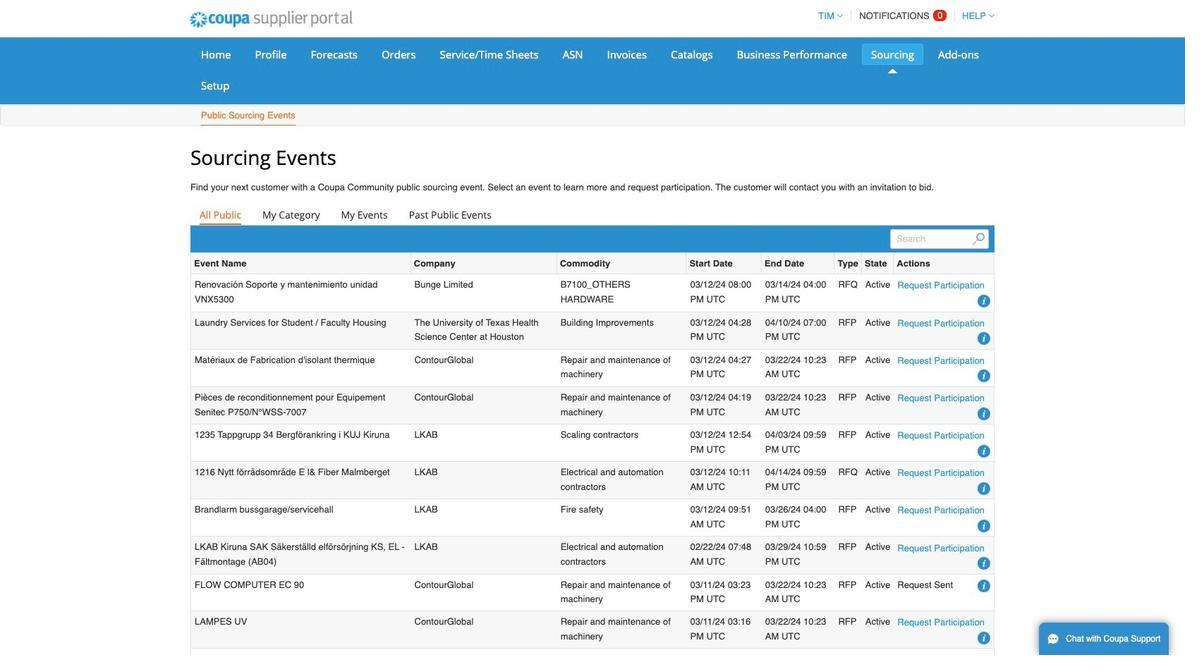 Task type: locate. For each thing, give the bounding box(es) containing it.
Search text field
[[891, 230, 990, 249]]

search image
[[972, 233, 985, 245]]

navigation
[[813, 2, 995, 30]]

tab list
[[191, 206, 995, 225]]



Task type: vqa. For each thing, say whether or not it's contained in the screenshot.
Permissions button
no



Task type: describe. For each thing, give the bounding box(es) containing it.
coupa supplier portal image
[[180, 2, 362, 37]]



